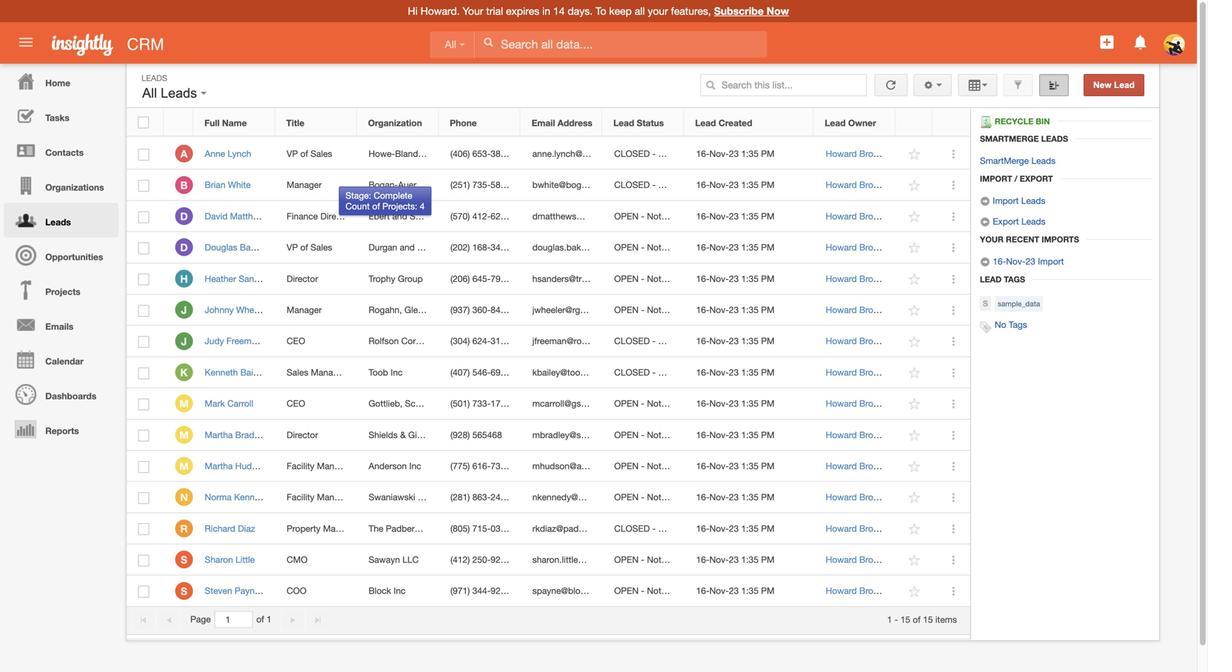 Task type: describe. For each thing, give the bounding box(es) containing it.
dmatthews@ebertandsons.com cell
[[521, 201, 658, 232]]

- inside r row
[[653, 524, 656, 534]]

brown for mbradley@shieldsgigot.com
[[860, 430, 886, 440]]

open - notcontacted cell for mcarroll@gsd.com
[[603, 389, 703, 420]]

howard for sharon.little@sawayn.com
[[826, 555, 857, 565]]

2 15 from the left
[[924, 615, 933, 625]]

hsanders@trophygroup.com
[[533, 274, 645, 284]]

546-
[[473, 367, 491, 378]]

home
[[45, 78, 70, 88]]

organization
[[368, 118, 422, 128]]

4 pm from the top
[[761, 242, 775, 253]]

corporation
[[402, 336, 449, 347]]

of inside stage: complete count of projects: 4
[[372, 201, 380, 212]]

nov- inside n row
[[710, 493, 729, 503]]

durgan and sons cell
[[357, 232, 439, 264]]

facility manager for m
[[287, 461, 352, 472]]

property manager cell
[[275, 514, 358, 545]]

10 pm from the top
[[761, 430, 775, 440]]

closed - disqualified for j
[[615, 336, 705, 347]]

howard inside r row
[[826, 524, 857, 534]]

company
[[422, 524, 461, 534]]

16-nov-23 1:35 pm for j
[[697, 336, 775, 347]]

4 1:35 from the top
[[742, 242, 759, 253]]

show list view filters image
[[1014, 80, 1024, 90]]

cmo
[[287, 555, 308, 565]]

open - notcontacted 16-nov-23 1:35 pm for hsanders@trophygroup.com
[[615, 274, 775, 284]]

6 pm from the top
[[761, 305, 775, 315]]

status
[[637, 118, 664, 128]]

sharon
[[205, 555, 233, 565]]

(570) 412-6279 cell
[[439, 201, 521, 232]]

1 field
[[215, 612, 252, 628]]

the
[[369, 524, 384, 534]]

0 vertical spatial s
[[983, 299, 989, 309]]

freeman
[[227, 336, 261, 347]]

pm inside "b" row
[[761, 180, 775, 190]]

of right 1 field
[[257, 615, 264, 625]]

16-nov-23 1:35 pm cell for mcarroll@gsd.com
[[685, 389, 815, 420]]

wheeler
[[236, 305, 269, 315]]

d link for david matthews
[[175, 207, 193, 225]]

1 15 from the left
[[901, 615, 911, 625]]

anderson
[[369, 461, 407, 472]]

howard brown link for sharon.little@sawayn.com
[[826, 555, 886, 565]]

1 j row from the top
[[127, 295, 971, 326]]

2 1 from the left
[[888, 615, 893, 625]]

disqualified inside r row
[[659, 524, 705, 534]]

spayne@blockinc.com open - notcontacted 16-nov-23 1:35 pm
[[533, 586, 775, 597]]

nov- inside a row
[[710, 149, 729, 159]]

863-
[[473, 493, 491, 503]]

closed inside r row
[[615, 524, 650, 534]]

vp of sales for d
[[287, 242, 332, 253]]

kenneth bailey
[[205, 367, 264, 378]]

15 pm from the top
[[761, 586, 775, 597]]

martha for martha hudson
[[205, 461, 233, 472]]

23 inside a row
[[729, 149, 739, 159]]

leads for export leads
[[1022, 216, 1046, 227]]

2 s row from the top
[[127, 576, 971, 608]]

168-
[[473, 242, 491, 253]]

carroll
[[227, 399, 253, 409]]

projects
[[45, 287, 81, 297]]

9290
[[491, 586, 511, 597]]

contacts
[[45, 147, 84, 158]]

n row
[[127, 483, 971, 514]]

11 pm from the top
[[761, 461, 775, 472]]

brown for dmatthews@ebertandsons.com
[[860, 211, 886, 222]]

facility manager cell for n
[[275, 483, 357, 514]]

h
[[180, 273, 188, 285]]

7 pm from the top
[[761, 336, 775, 347]]

complete
[[374, 190, 413, 201]]

brown for mhudson@andersoninc.com
[[860, 461, 886, 472]]

show sidebar image
[[1049, 80, 1060, 90]]

sales inside k row
[[287, 367, 309, 378]]

(281) 863-2433 cell
[[439, 483, 521, 514]]

owner
[[849, 118, 877, 128]]

10 open - notcontacted cell from the top
[[603, 576, 703, 608]]

vp for d
[[287, 242, 298, 253]]

16- inside "b" row
[[697, 180, 710, 190]]

heather
[[205, 274, 236, 284]]

phone
[[450, 118, 477, 128]]

15 brown from the top
[[860, 586, 886, 597]]

howard for douglas.baker@durganandsons.com
[[826, 242, 857, 253]]

15 howard from the top
[[826, 586, 857, 597]]

lead for lead tags
[[980, 275, 1002, 285]]

toob inc
[[369, 367, 403, 378]]

closed for a
[[615, 149, 650, 159]]

624-
[[473, 336, 491, 347]]

rogahn, gleason and farrell
[[369, 305, 482, 315]]

2 j row from the top
[[127, 326, 971, 357]]

manager cell for b
[[275, 170, 357, 201]]

anne.lynch@howeblanda.com
[[533, 149, 651, 159]]

no tags
[[995, 320, 1028, 330]]

follow image for k
[[908, 366, 922, 381]]

blanda
[[395, 149, 423, 159]]

finance
[[287, 211, 318, 222]]

1 d row from the top
[[127, 201, 971, 232]]

16- inside r row
[[697, 524, 710, 534]]

mbradley@shieldsgigot.com
[[533, 430, 645, 440]]

follow image for dmatthews@ebertandsons.com
[[908, 210, 922, 224]]

follow image for nkennedy@swaniawskillc.com
[[908, 492, 922, 506]]

open - notcontacted cell for jwheeler@rgf.com
[[603, 295, 703, 326]]

notifications image
[[1132, 33, 1150, 51]]

hsanders@trophygroup.com cell
[[521, 264, 645, 295]]

jwheeler@rgf.com cell
[[521, 295, 603, 326]]

brown for jwheeler@rgf.com
[[860, 305, 886, 315]]

15 howard brown from the top
[[826, 586, 886, 597]]

(805) 715-0369 cell
[[439, 514, 521, 545]]

nov- inside h row
[[710, 274, 729, 284]]

(775) 616-7387
[[451, 461, 511, 472]]

notcontacted for jwheeler@rgf.com
[[647, 305, 703, 315]]

mbradley@shieldsgigot.com cell
[[521, 420, 645, 451]]

group
[[398, 274, 423, 284]]

and inside cell
[[440, 305, 455, 315]]

k row
[[127, 357, 971, 389]]

9 1:35 from the top
[[742, 399, 759, 409]]

reports link
[[4, 412, 119, 447]]

j for johnny wheeler
[[181, 304, 187, 317]]

closed for j
[[615, 336, 650, 347]]

inc for m
[[409, 461, 421, 472]]

j link for judy freeman
[[175, 333, 193, 350]]

1 1 from the left
[[267, 615, 272, 625]]

pm inside h row
[[761, 274, 775, 284]]

1 column header from the left
[[164, 109, 193, 137]]

8 howard brown link from the top
[[826, 367, 886, 378]]

closed - disqualified cell for k
[[603, 357, 705, 389]]

11 1:35 from the top
[[742, 461, 759, 472]]

howard brown link inside r row
[[826, 524, 886, 534]]

ebert and sons cell
[[357, 201, 439, 232]]

shields & gigot cell
[[357, 420, 439, 451]]

3 column header from the left
[[933, 109, 970, 137]]

m link for martha bradley
[[175, 426, 193, 444]]

3 1:35 from the top
[[742, 211, 759, 222]]

- inside h row
[[641, 274, 645, 284]]

of 1
[[257, 615, 272, 625]]

lead for lead created
[[696, 118, 716, 128]]

(407) 546-6906 cell
[[439, 357, 521, 389]]

nkennedy@swaniawskillc.com cell
[[521, 483, 653, 514]]

brown for bwhite@boganinc.com
[[860, 180, 886, 190]]

howard for bwhite@boganinc.com
[[826, 180, 857, 190]]

howard brown for nkennedy@swaniawskillc.com
[[826, 493, 886, 503]]

16-nov-23 1:35 pm for r
[[697, 524, 775, 534]]

3149
[[491, 336, 511, 347]]

n
[[180, 492, 188, 504]]

d for david matthews
[[180, 210, 188, 223]]

13 16-nov-23 1:35 pm cell from the top
[[685, 514, 815, 545]]

(775)
[[451, 461, 470, 472]]

martha hudson
[[205, 461, 266, 472]]

brown for mcarroll@gsd.com
[[860, 399, 886, 409]]

closed inside k row
[[615, 367, 650, 378]]

disqualified for b
[[659, 180, 705, 190]]

leads inside navigation
[[45, 217, 71, 228]]

emails
[[45, 322, 74, 332]]

rolfson
[[369, 336, 399, 347]]

circle arrow right image
[[980, 196, 991, 207]]

open for mhudson@andersoninc.com
[[615, 461, 639, 472]]

(501) 733-1738 cell
[[439, 389, 521, 420]]

anne.lynch@howeblanda.com cell
[[521, 139, 651, 170]]

follow image for mcarroll@gsd.com
[[908, 398, 922, 412]]

sawayn
[[369, 555, 400, 565]]

(928) 565468 cell
[[439, 420, 521, 451]]

follow image for jfreeman@rolfsoncorp.com
[[908, 335, 922, 349]]

10 1:35 from the top
[[742, 430, 759, 440]]

martha hudson link
[[205, 461, 274, 472]]

brian white
[[205, 180, 251, 190]]

notcontacted for hsanders@trophygroup.com
[[647, 274, 703, 284]]

count
[[346, 201, 370, 212]]

344-
[[473, 586, 491, 597]]

j for judy freeman
[[181, 336, 187, 348]]

dmatthews@ebertandsons.com
[[533, 211, 658, 222]]

mark
[[205, 399, 225, 409]]

jfreeman@rolfsoncorp.com cell
[[521, 326, 639, 357]]

16-nov-23 1:35 pm cell for dmatthews@ebertandsons.com
[[685, 201, 815, 232]]

2 m row from the top
[[127, 420, 971, 451]]

howard brown link for mcarroll@gsd.com
[[826, 399, 886, 409]]

manager for n
[[317, 493, 352, 503]]

b
[[180, 179, 188, 191]]

howard brown for bwhite@boganinc.com
[[826, 180, 886, 190]]

(206) 645-7995 cell
[[439, 264, 521, 295]]

10 notcontacted from the top
[[647, 586, 703, 597]]

(251) 735-5824 cell
[[439, 170, 521, 201]]

open - notcontacted cell for sharon.little@sawayn.com
[[603, 545, 703, 576]]

follow image for j
[[908, 304, 922, 318]]

15 16-nov-23 1:35 pm cell from the top
[[685, 576, 815, 608]]

created
[[719, 118, 753, 128]]

recycle bin link
[[980, 116, 1058, 128]]

1:35 inside "b" row
[[742, 180, 759, 190]]

smartmerge leads
[[980, 134, 1069, 144]]

llc inside cell
[[426, 149, 442, 159]]

0 vertical spatial your
[[463, 5, 484, 17]]

disqualified inside k row
[[659, 367, 705, 378]]

(971)
[[451, 586, 470, 597]]

6 1:35 from the top
[[742, 305, 759, 315]]

crm
[[127, 35, 164, 54]]

16-nov-23 1:35 pm for a
[[697, 149, 775, 159]]

of left items at the bottom right
[[913, 615, 921, 625]]

now
[[767, 5, 790, 17]]

sawayn llc cell
[[357, 545, 439, 576]]

16-nov-23 import
[[991, 256, 1065, 267]]

howe-blanda llc cell
[[357, 139, 442, 170]]

tasks
[[45, 113, 69, 123]]

martha for martha bradley
[[205, 430, 233, 440]]

brown inside k row
[[860, 367, 886, 378]]

organizations link
[[4, 168, 119, 203]]

address
[[558, 118, 593, 128]]

15 1:35 from the top
[[742, 586, 759, 597]]

Search all data.... text field
[[475, 31, 767, 58]]

closed - disqualified for b
[[615, 180, 705, 190]]

sales manager cell
[[275, 357, 357, 389]]

3 pm from the top
[[761, 211, 775, 222]]

projects link
[[4, 273, 119, 308]]

bailey
[[240, 367, 264, 378]]

director inside "d" row
[[321, 211, 352, 222]]

(971) 344-9290 cell
[[439, 576, 521, 608]]

b link
[[175, 176, 193, 194]]

heather sanders
[[205, 274, 272, 284]]

pm inside k row
[[761, 367, 775, 378]]

nov- inside "b" row
[[710, 180, 729, 190]]

notcontacted for dmatthews@ebertandsons.com
[[647, 211, 703, 222]]

howard brown link for dmatthews@ebertandsons.com
[[826, 211, 886, 222]]

martha bradley link
[[205, 430, 273, 440]]

and right schultz
[[437, 399, 452, 409]]

of inside "d" row
[[300, 242, 308, 253]]

coo cell
[[275, 576, 357, 608]]

navigation containing home
[[0, 64, 119, 447]]

rkdiaz@padbergh.com cell
[[521, 514, 622, 545]]

mhudson@andersoninc.com
[[533, 461, 646, 472]]

3 m row from the top
[[127, 451, 971, 483]]

trophy group
[[369, 274, 423, 284]]

h link
[[175, 270, 193, 288]]

manager for r
[[323, 524, 358, 534]]

tasks link
[[4, 99, 119, 133]]

manager inside "b" row
[[287, 180, 322, 190]]

howard brown for hsanders@trophygroup.com
[[826, 274, 886, 284]]

23 inside h row
[[729, 274, 739, 284]]

howard brown for mcarroll@gsd.com
[[826, 399, 886, 409]]

follow image for s
[[908, 554, 922, 568]]

rolfson corporation (304) 624-3149
[[369, 336, 511, 347]]

15 howard brown link from the top
[[826, 586, 886, 597]]

1 horizontal spatial your
[[980, 235, 1004, 245]]

full
[[205, 118, 220, 128]]

hi howard. your trial expires in 14 days. to keep all your features, subscribe now
[[408, 5, 790, 17]]

16-nov-23 1:35 pm cell for sharon.little@sawayn.com
[[685, 545, 815, 576]]

open - notcontacted 16-nov-23 1:35 pm for mhudson@andersoninc.com
[[615, 461, 775, 472]]

b row
[[127, 170, 971, 201]]

sharon little
[[205, 555, 255, 565]]

property
[[287, 524, 321, 534]]

manager for m
[[317, 461, 352, 472]]

douglas
[[205, 242, 237, 253]]

import inside 16-nov-23 import link
[[1038, 256, 1065, 267]]

notcontacted for mbradley@shieldsgigot.com
[[647, 430, 703, 440]]

closed for b
[[615, 180, 650, 190]]

leads for all leads
[[161, 86, 197, 101]]

howard brown for mhudson@andersoninc.com
[[826, 461, 886, 472]]

open for nkennedy@swaniawskillc.com
[[615, 493, 639, 503]]

1 s row from the top
[[127, 545, 971, 576]]

kbailey@toobinc.com cell
[[521, 357, 618, 389]]

howard brown for anne.lynch@howeblanda.com
[[826, 149, 886, 159]]

16-nov-23 1:35 pm cell for jfreeman@rolfsoncorp.com
[[685, 326, 815, 357]]

judy
[[205, 336, 224, 347]]

lead for lead status
[[614, 118, 635, 128]]

finance director cell
[[275, 201, 357, 232]]

14 1:35 from the top
[[742, 555, 759, 565]]

2 d row from the top
[[127, 232, 971, 264]]

bogan-auer, inc.
[[369, 180, 435, 190]]

steven payne link
[[205, 586, 267, 597]]



Task type: vqa. For each thing, say whether or not it's contained in the screenshot.
the by within the Total Sales by Rep $0.00 Sum of Opportunity Value
no



Task type: locate. For each thing, give the bounding box(es) containing it.
follow image inside s row
[[908, 585, 922, 599]]

s for spayne@blockinc.com open - notcontacted 16-nov-23 1:35 pm
[[181, 586, 187, 598]]

sons down inc.
[[410, 211, 430, 222]]

spayne@blockinc.com cell
[[521, 576, 622, 608]]

8 open - notcontacted cell from the top
[[603, 483, 703, 514]]

1 vertical spatial m
[[179, 429, 189, 442]]

0 vertical spatial manager cell
[[275, 170, 357, 201]]

brian white link
[[205, 180, 258, 190]]

facility manager cell
[[275, 451, 357, 483], [275, 483, 357, 514]]

(281) 863-2433
[[451, 493, 511, 503]]

douglas baker
[[205, 242, 263, 253]]

open down hsanders@trophygroup.com
[[615, 305, 639, 315]]

anderson inc
[[369, 461, 421, 472]]

open - notcontacted cell down dmatthews@ebertandsons.com
[[603, 232, 703, 264]]

d
[[180, 210, 188, 223], [180, 242, 188, 254]]

7 howard brown link from the top
[[826, 336, 886, 347]]

open down douglas.baker@durganandsons.com
[[615, 274, 639, 284]]

douglas.baker@durganandsons.com cell
[[521, 232, 678, 264]]

16-nov-23 1:35 pm cell
[[685, 139, 815, 170], [685, 170, 815, 201], [685, 201, 815, 232], [685, 232, 815, 264], [685, 264, 815, 295], [685, 295, 815, 326], [685, 326, 815, 357], [685, 357, 815, 389], [685, 389, 815, 420], [685, 420, 815, 451], [685, 451, 815, 483], [685, 483, 815, 514], [685, 514, 815, 545], [685, 545, 815, 576], [685, 576, 815, 608]]

of down the title
[[300, 149, 308, 159]]

shields
[[369, 430, 398, 440]]

all for all
[[445, 39, 457, 50]]

open - notcontacted cell up the rkdiaz@padbergh.com closed - disqualified
[[603, 483, 703, 514]]

sales inside a row
[[311, 149, 332, 159]]

inc for s
[[394, 586, 406, 597]]

the padberg company cell
[[357, 514, 461, 545]]

2 vertical spatial director
[[287, 430, 318, 440]]

0 vertical spatial ceo cell
[[275, 326, 357, 357]]

lead left status
[[614, 118, 635, 128]]

1 vertical spatial all
[[142, 86, 157, 101]]

23 inside "b" row
[[729, 180, 739, 190]]

expires
[[506, 5, 540, 17]]

4 brown from the top
[[860, 242, 886, 253]]

1 vertical spatial vp of sales
[[287, 242, 332, 253]]

1 vp of sales from the top
[[287, 149, 332, 159]]

j link for johnny wheeler
[[175, 301, 193, 319]]

- inside "b" row
[[653, 180, 656, 190]]

ceo cell for m
[[275, 389, 357, 420]]

8 open - notcontacted 16-nov-23 1:35 pm from the top
[[615, 493, 775, 503]]

1 open from the top
[[615, 211, 639, 222]]

8 1:35 from the top
[[742, 367, 759, 378]]

1 vertical spatial llc
[[418, 493, 434, 503]]

ceo cell down sales manager
[[275, 389, 357, 420]]

0 vertical spatial vp of sales cell
[[275, 139, 357, 170]]

0 vertical spatial sons
[[410, 211, 430, 222]]

m link left mark
[[175, 395, 193, 413]]

open - notcontacted cell up "nkennedy@swaniawskillc.com"
[[603, 451, 703, 483]]

open for jwheeler@rgf.com
[[615, 305, 639, 315]]

0 vertical spatial m link
[[175, 395, 193, 413]]

full name
[[205, 118, 247, 128]]

1 horizontal spatial 15
[[924, 615, 933, 625]]

9 open from the top
[[615, 555, 639, 565]]

llc for s
[[403, 555, 419, 565]]

1 vertical spatial facility manager
[[287, 493, 352, 503]]

1:35 inside n row
[[742, 493, 759, 503]]

howard brown link for douglas.baker@durganandsons.com
[[826, 242, 886, 253]]

open for mbradley@shieldsgigot.com
[[615, 430, 639, 440]]

all inside 'link'
[[445, 39, 457, 50]]

row containing full name
[[127, 109, 970, 137]]

closed - disqualified cell for a
[[603, 139, 705, 170]]

martha up norma
[[205, 461, 233, 472]]

0 vertical spatial llc
[[426, 149, 442, 159]]

director right bradley
[[287, 430, 318, 440]]

export
[[1020, 174, 1054, 184], [993, 216, 1020, 227]]

2 pm from the top
[[761, 180, 775, 190]]

brown for douglas.baker@durganandsons.com
[[860, 242, 886, 253]]

m left mark
[[179, 398, 189, 410]]

0 horizontal spatial all
[[142, 86, 157, 101]]

16- inside k row
[[697, 367, 710, 378]]

gottlieb, schultz and d'amore
[[369, 399, 489, 409]]

0 vertical spatial d
[[180, 210, 188, 223]]

recycle bin
[[995, 117, 1051, 126]]

1 vertical spatial ceo
[[287, 399, 305, 409]]

1 vp of sales cell from the top
[[275, 139, 357, 170]]

howard brown inside r row
[[826, 524, 886, 534]]

bwhite@boganinc.com cell
[[521, 170, 623, 201]]

16-nov-23 1:35 pm cell for anne.lynch@howeblanda.com
[[685, 139, 815, 170]]

(407) 546-6906
[[451, 367, 511, 378]]

(251) 735-5824
[[451, 180, 511, 190]]

howard.
[[421, 5, 460, 17]]

all leads
[[142, 86, 201, 101]]

name
[[222, 118, 247, 128]]

sons for ebert and sons
[[410, 211, 430, 222]]

0 vertical spatial import
[[980, 174, 1013, 184]]

8 pm from the top
[[761, 367, 775, 378]]

1 vertical spatial import
[[993, 196, 1019, 206]]

d row down bwhite@boganinc.com
[[127, 201, 971, 232]]

nov- inside r row
[[710, 524, 729, 534]]

2 vp of sales from the top
[[287, 242, 332, 253]]

refresh list image
[[884, 80, 898, 90]]

vp of sales down the title
[[287, 149, 332, 159]]

import down imports
[[1038, 256, 1065, 267]]

leads up your recent imports
[[1022, 216, 1046, 227]]

16-nov-23 1:35 pm cell for hsanders@trophygroup.com
[[685, 264, 815, 295]]

inc right block
[[394, 586, 406, 597]]

8 notcontacted from the top
[[647, 493, 703, 503]]

vp of sales for a
[[287, 149, 332, 159]]

all down howard.
[[445, 39, 457, 50]]

8 16-nov-23 1:35 pm cell from the top
[[685, 357, 815, 389]]

d link
[[175, 207, 193, 225], [175, 239, 193, 257]]

(202) 168-3484
[[451, 242, 511, 253]]

facility manager cell for m
[[275, 451, 357, 483]]

7 1:35 from the top
[[742, 336, 759, 347]]

10 open from the top
[[615, 586, 639, 597]]

- inside a row
[[653, 149, 656, 159]]

9270
[[491, 555, 511, 565]]

1 closed - disqualified cell from the top
[[603, 139, 705, 170]]

toob inc cell
[[357, 357, 439, 389]]

closed up kbailey@toobinc.com closed - disqualified
[[615, 336, 650, 347]]

2 vertical spatial inc
[[394, 586, 406, 597]]

735-
[[473, 180, 491, 190]]

1 facility from the top
[[287, 461, 315, 472]]

0 horizontal spatial export
[[993, 216, 1020, 227]]

gottlieb, schultz and d'amore cell
[[357, 389, 489, 420]]

open down dmatthews@ebertandsons.com
[[615, 242, 639, 253]]

23 inside k row
[[729, 367, 739, 378]]

360-
[[473, 305, 491, 315]]

s link down r on the bottom of page
[[175, 551, 193, 569]]

16-nov-23 1:35 pm cell for mhudson@andersoninc.com
[[685, 451, 815, 483]]

(937) 360-8462 cell
[[439, 295, 521, 326]]

howard brown inside "b" row
[[826, 180, 886, 190]]

2 facility from the top
[[287, 493, 315, 503]]

d for douglas baker
[[180, 242, 188, 254]]

0 horizontal spatial 1
[[267, 615, 272, 625]]

s left the steven
[[181, 586, 187, 598]]

0 vertical spatial martha
[[205, 430, 233, 440]]

navigation
[[0, 64, 119, 447]]

inc right anderson
[[409, 461, 421, 472]]

leads inside button
[[161, 86, 197, 101]]

smartmerge down recycle
[[980, 134, 1040, 144]]

vp of sales inside "d" row
[[287, 242, 332, 253]]

rogahn, gleason and farrell cell
[[357, 295, 482, 326]]

david matthews link
[[205, 211, 277, 222]]

howard brown inside k row
[[826, 367, 886, 378]]

d row
[[127, 201, 971, 232], [127, 232, 971, 264]]

1 vertical spatial smartmerge
[[980, 156, 1029, 166]]

1 horizontal spatial export
[[1020, 174, 1054, 184]]

llc inside 'cell'
[[418, 493, 434, 503]]

howard brown for dmatthews@ebertandsons.com
[[826, 211, 886, 222]]

vp down the title
[[287, 149, 298, 159]]

howard inside h row
[[826, 274, 857, 284]]

3484
[[491, 242, 511, 253]]

1 vertical spatial ceo cell
[[275, 389, 357, 420]]

howard inside k row
[[826, 367, 857, 378]]

import for import leads
[[993, 196, 1019, 206]]

rolfson corporation cell
[[357, 326, 449, 357]]

director for m
[[287, 430, 318, 440]]

notcontacted for mhudson@andersoninc.com
[[647, 461, 703, 472]]

farrell
[[457, 305, 482, 315]]

1 m row from the top
[[127, 389, 971, 420]]

(928) 565468
[[451, 430, 502, 440]]

export leads link
[[980, 216, 1046, 228]]

bogan-auer, inc. cell
[[357, 170, 439, 201]]

5 closed - disqualified cell from the top
[[603, 514, 705, 545]]

howard brown for jfreeman@rolfsoncorp.com
[[826, 336, 886, 347]]

m link for martha hudson
[[175, 458, 193, 475]]

1 vertical spatial director cell
[[275, 420, 357, 451]]

column header
[[164, 109, 193, 137], [896, 109, 933, 137], [933, 109, 970, 137]]

export right circle arrow left icon
[[993, 216, 1020, 227]]

5 pm from the top
[[761, 274, 775, 284]]

2 j from the top
[[181, 336, 187, 348]]

3 notcontacted from the top
[[647, 274, 703, 284]]

16-nov-23 1:35 pm cell for mbradley@shieldsgigot.com
[[685, 420, 815, 451]]

1 horizontal spatial all
[[445, 39, 457, 50]]

ceo cell
[[275, 326, 357, 357], [275, 389, 357, 420]]

4 howard brown from the top
[[826, 242, 886, 253]]

search image
[[706, 80, 716, 90]]

ceo up sales manager
[[287, 336, 305, 347]]

vp of sales cell for d
[[275, 232, 357, 264]]

ebert
[[369, 211, 390, 222]]

howard inside n row
[[826, 493, 857, 503]]

inc inside k row
[[391, 367, 403, 378]]

1 vertical spatial martha
[[205, 461, 233, 472]]

2 vp from the top
[[287, 242, 298, 253]]

closed down lead status
[[615, 149, 650, 159]]

inc inside s row
[[394, 586, 406, 597]]

open - notcontacted cell down the rkdiaz@padbergh.com closed - disqualified
[[603, 576, 703, 608]]

None checkbox
[[138, 117, 149, 129], [138, 211, 149, 223], [138, 243, 149, 255], [138, 305, 149, 317], [138, 430, 149, 442], [138, 524, 149, 536], [138, 555, 149, 567], [138, 117, 149, 129], [138, 211, 149, 223], [138, 243, 149, 255], [138, 305, 149, 317], [138, 430, 149, 442], [138, 524, 149, 536], [138, 555, 149, 567]]

open up the rkdiaz@padbergh.com closed - disqualified
[[615, 493, 639, 503]]

durgan
[[369, 242, 398, 253]]

1:35 inside h row
[[742, 274, 759, 284]]

Search this list... text field
[[701, 74, 867, 96]]

0 vertical spatial export
[[1020, 174, 1054, 184]]

open - notcontacted cell for nkennedy@swaniawskillc.com
[[603, 483, 703, 514]]

inc right toob
[[391, 367, 403, 378]]

leads up all leads
[[142, 73, 167, 83]]

new
[[1094, 80, 1112, 90]]

steven payne
[[205, 586, 260, 597]]

6 open - notcontacted 16-nov-23 1:35 pm from the top
[[615, 430, 775, 440]]

d down b
[[180, 210, 188, 223]]

1 vertical spatial s
[[181, 554, 187, 567]]

j row
[[127, 295, 971, 326], [127, 326, 971, 357]]

open down kbailey@toobinc.com closed - disqualified
[[615, 399, 639, 409]]

7387
[[491, 461, 511, 472]]

m up the "n" link
[[179, 461, 189, 473]]

1 1:35 from the top
[[742, 149, 759, 159]]

12 brown from the top
[[860, 493, 886, 503]]

sales left howe-
[[311, 149, 332, 159]]

1 follow image from the top
[[908, 179, 922, 193]]

and right durgan on the top left of page
[[400, 242, 415, 253]]

d link up h link
[[175, 239, 193, 257]]

1 vertical spatial m link
[[175, 426, 193, 444]]

0 horizontal spatial your
[[463, 5, 484, 17]]

sawayn llc
[[369, 555, 419, 565]]

1 disqualified from the top
[[659, 149, 705, 159]]

s row
[[127, 545, 971, 576], [127, 576, 971, 608]]

mcarroll@gsd.com cell
[[521, 389, 606, 420]]

2 ceo from the top
[[287, 399, 305, 409]]

open - notcontacted 16-nov-23 1:35 pm inside h row
[[615, 274, 775, 284]]

director inside h row
[[287, 274, 318, 284]]

gottlieb,
[[369, 399, 403, 409]]

follow image inside r row
[[908, 523, 922, 537]]

manager cell up sales manager
[[275, 295, 357, 326]]

2 16-nov-23 1:35 pm from the top
[[697, 180, 775, 190]]

vp of sales down the finance director cell
[[287, 242, 332, 253]]

0 vertical spatial j
[[181, 304, 187, 317]]

2 column header from the left
[[896, 109, 933, 137]]

manager inside k row
[[311, 367, 346, 378]]

closed inside "b" row
[[615, 180, 650, 190]]

lead right new
[[1115, 80, 1135, 90]]

open - notcontacted 16-nov-23 1:35 pm inside n row
[[615, 493, 775, 503]]

2 vertical spatial s
[[181, 586, 187, 598]]

5 1:35 from the top
[[742, 274, 759, 284]]

brown for hsanders@trophygroup.com
[[860, 274, 886, 284]]

open - notcontacted cell
[[603, 201, 703, 232], [603, 232, 703, 264], [603, 264, 703, 295], [603, 295, 703, 326], [603, 389, 703, 420], [603, 420, 703, 451], [603, 451, 703, 483], [603, 483, 703, 514], [603, 545, 703, 576], [603, 576, 703, 608]]

row group containing a
[[127, 139, 971, 608]]

manager right wheeler
[[287, 305, 322, 315]]

circle arrow left image
[[980, 217, 991, 228]]

- inside n row
[[641, 493, 645, 503]]

open for sharon.little@sawayn.com
[[615, 555, 639, 565]]

m for martha bradley
[[179, 429, 189, 442]]

open inside n row
[[615, 493, 639, 503]]

open - notcontacted cell for dmatthews@ebertandsons.com
[[603, 201, 703, 232]]

import left /
[[980, 174, 1013, 184]]

howard brown link for anne.lynch@howeblanda.com
[[826, 149, 886, 159]]

0 vertical spatial sales
[[311, 149, 332, 159]]

all for all leads
[[142, 86, 157, 101]]

2 open - notcontacted 16-nov-23 1:35 pm from the top
[[615, 242, 775, 253]]

0 vertical spatial facility
[[287, 461, 315, 472]]

disqualified inside "b" row
[[659, 180, 705, 190]]

row group
[[127, 139, 971, 608]]

ceo
[[287, 336, 305, 347], [287, 399, 305, 409]]

1:35 inside r row
[[742, 524, 759, 534]]

vp of sales cell down the title
[[275, 139, 357, 170]]

matthews
[[230, 211, 269, 222]]

sales for a
[[311, 149, 332, 159]]

j link down h
[[175, 301, 193, 319]]

open up douglas.baker@durganandsons.com
[[615, 211, 639, 222]]

1 vertical spatial vp
[[287, 242, 298, 253]]

1 left items at the bottom right
[[888, 615, 893, 625]]

8 open from the top
[[615, 493, 639, 503]]

of inside a row
[[300, 149, 308, 159]]

email
[[532, 118, 555, 128]]

4 closed - disqualified cell from the top
[[603, 357, 705, 389]]

h row
[[127, 264, 971, 295]]

s down r on the bottom of page
[[181, 554, 187, 567]]

7 brown from the top
[[860, 336, 886, 347]]

ceo down sales manager cell
[[287, 399, 305, 409]]

closed - disqualified cell
[[603, 139, 705, 170], [603, 170, 705, 201], [603, 326, 705, 357], [603, 357, 705, 389], [603, 514, 705, 545]]

import for import / export
[[980, 174, 1013, 184]]

1 facility manager from the top
[[287, 461, 352, 472]]

(937)
[[451, 305, 470, 315]]

closed inside a row
[[615, 149, 650, 159]]

manager left toob
[[311, 367, 346, 378]]

inc inside cell
[[409, 461, 421, 472]]

2 d link from the top
[[175, 239, 193, 257]]

sales
[[311, 149, 332, 159], [311, 242, 332, 253], [287, 367, 309, 378]]

llc for n
[[418, 493, 434, 503]]

9 pm from the top
[[761, 399, 775, 409]]

sales down the finance director cell
[[311, 242, 332, 253]]

2 howard brown link from the top
[[826, 180, 886, 190]]

closed up dmatthews@ebertandsons.com
[[615, 180, 650, 190]]

m row
[[127, 389, 971, 420], [127, 420, 971, 451], [127, 451, 971, 483]]

0 vertical spatial j link
[[175, 301, 193, 319]]

16-
[[697, 149, 710, 159], [697, 180, 710, 190], [697, 211, 710, 222], [697, 242, 710, 253], [993, 256, 1007, 267], [697, 274, 710, 284], [697, 305, 710, 315], [697, 336, 710, 347], [697, 367, 710, 378], [697, 399, 710, 409], [697, 430, 710, 440], [697, 461, 710, 472], [697, 493, 710, 503], [697, 524, 710, 534], [697, 555, 710, 565], [697, 586, 710, 597]]

manager left anderson
[[317, 461, 352, 472]]

swaniawski llc cell
[[357, 483, 439, 514]]

14 howard from the top
[[826, 555, 857, 565]]

notcontacted for mcarroll@gsd.com
[[647, 399, 703, 409]]

2 vertical spatial llc
[[403, 555, 419, 565]]

notcontacted for douglas.baker@durganandsons.com
[[647, 242, 703, 253]]

23 inside n row
[[729, 493, 739, 503]]

r row
[[127, 514, 971, 545]]

howard brown link for nkennedy@swaniawskillc.com
[[826, 493, 886, 503]]

facility inside n row
[[287, 493, 315, 503]]

23 inside r row
[[729, 524, 739, 534]]

(406) 653-3860 cell
[[439, 139, 521, 170]]

0 vertical spatial closed - disqualified
[[615, 149, 705, 159]]

16-nov-23 1:35 pm inside a row
[[697, 149, 775, 159]]

page
[[190, 615, 211, 625]]

jfreeman@rolfsoncorp.com
[[533, 336, 639, 347]]

johnny wheeler
[[205, 305, 269, 315]]

follow image
[[908, 148, 922, 162], [908, 210, 922, 224], [908, 241, 922, 255], [908, 273, 922, 287], [908, 335, 922, 349], [908, 398, 922, 412], [908, 460, 922, 474], [908, 492, 922, 506], [908, 523, 922, 537], [908, 585, 922, 599]]

import right circle arrow right icon
[[993, 196, 1019, 206]]

a row
[[127, 139, 971, 170]]

1 vertical spatial d link
[[175, 239, 193, 257]]

export right /
[[1020, 174, 1054, 184]]

of down finance
[[300, 242, 308, 253]]

follow image
[[908, 179, 922, 193], [908, 304, 922, 318], [908, 366, 922, 381], [908, 429, 922, 443], [908, 554, 922, 568]]

bogan-
[[369, 180, 398, 190]]

0 vertical spatial vp of sales
[[287, 149, 332, 159]]

open - notcontacted cell up spayne@blockinc.com open - notcontacted 16-nov-23 1:35 pm
[[603, 545, 703, 576]]

s link up page
[[175, 583, 193, 601]]

and inside cell
[[392, 211, 407, 222]]

2 vp of sales cell from the top
[[275, 232, 357, 264]]

1 smartmerge from the top
[[980, 134, 1040, 144]]

7 follow image from the top
[[908, 460, 922, 474]]

richard
[[205, 524, 236, 534]]

733-
[[473, 399, 491, 409]]

d link for douglas baker
[[175, 239, 193, 257]]

director cell down sales manager cell
[[275, 420, 357, 451]]

llc
[[426, 149, 442, 159], [418, 493, 434, 503], [403, 555, 419, 565]]

1 vertical spatial export
[[993, 216, 1020, 227]]

block inc cell
[[357, 576, 439, 608]]

1 vertical spatial vp of sales cell
[[275, 232, 357, 264]]

1 closed from the top
[[615, 149, 650, 159]]

pm inside r row
[[761, 524, 775, 534]]

j down h
[[181, 304, 187, 317]]

0 vertical spatial ceo
[[287, 336, 305, 347]]

1 vp from the top
[[287, 149, 298, 159]]

(775) 616-7387 cell
[[439, 451, 521, 483]]

open - notcontacted cell up douglas.baker@durganandsons.com
[[603, 201, 703, 232]]

payne
[[235, 586, 260, 597]]

s down lead tags on the top right of page
[[983, 299, 989, 309]]

david
[[205, 211, 228, 222]]

all
[[635, 5, 645, 17]]

your down circle arrow left icon
[[980, 235, 1004, 245]]

23
[[729, 149, 739, 159], [729, 180, 739, 190], [729, 211, 739, 222], [729, 242, 739, 253], [1026, 256, 1036, 267], [729, 274, 739, 284], [729, 305, 739, 315], [729, 336, 739, 347], [729, 367, 739, 378], [729, 399, 739, 409], [729, 430, 739, 440], [729, 461, 739, 472], [729, 493, 739, 503], [729, 524, 739, 534], [729, 555, 739, 565], [729, 586, 739, 597]]

1 d link from the top
[[175, 207, 193, 225]]

notcontacted for sharon.little@sawayn.com
[[647, 555, 703, 565]]

leads down crm
[[161, 86, 197, 101]]

anne lynch link
[[205, 149, 259, 159]]

2 vertical spatial sales
[[287, 367, 309, 378]]

heather sanders link
[[205, 274, 279, 284]]

-
[[653, 149, 656, 159], [653, 180, 656, 190], [641, 211, 645, 222], [641, 242, 645, 253], [641, 274, 645, 284], [641, 305, 645, 315], [653, 336, 656, 347], [653, 367, 656, 378], [641, 399, 645, 409], [641, 430, 645, 440], [641, 461, 645, 472], [641, 493, 645, 503], [653, 524, 656, 534], [641, 555, 645, 565], [641, 586, 645, 597], [895, 615, 899, 625]]

open for mcarroll@gsd.com
[[615, 399, 639, 409]]

sales inside "d" row
[[311, 242, 332, 253]]

martha down mark
[[205, 430, 233, 440]]

manager up finance
[[287, 180, 322, 190]]

12 howard brown link from the top
[[826, 493, 886, 503]]

sharon.little@sawayn.com cell
[[521, 545, 636, 576]]

5 howard brown link from the top
[[826, 274, 886, 284]]

padberg
[[386, 524, 420, 534]]

open - notcontacted 16-nov-23 1:35 pm for mbradley@shieldsgigot.com
[[615, 430, 775, 440]]

13 howard from the top
[[826, 524, 857, 534]]

1 ceo cell from the top
[[275, 326, 357, 357]]

open - notcontacted 16-nov-23 1:35 pm inside s row
[[615, 555, 775, 565]]

open - notcontacted cell down douglas.baker@durganandsons.com
[[603, 264, 703, 295]]

0 vertical spatial m
[[179, 398, 189, 410]]

m link up the "n" link
[[175, 458, 193, 475]]

15
[[901, 615, 911, 625], [924, 615, 933, 625]]

1 vertical spatial j
[[181, 336, 187, 348]]

open inside h row
[[615, 274, 639, 284]]

howard for hsanders@trophygroup.com
[[826, 274, 857, 284]]

pm inside n row
[[761, 493, 775, 503]]

0 vertical spatial smartmerge
[[980, 134, 1040, 144]]

days.
[[568, 5, 593, 17]]

d up h link
[[180, 242, 188, 254]]

organizations
[[45, 182, 104, 193]]

row
[[127, 109, 970, 137]]

all down crm
[[142, 86, 157, 101]]

5 notcontacted from the top
[[647, 399, 703, 409]]

m left martha bradley
[[179, 429, 189, 442]]

None checkbox
[[138, 149, 149, 161], [138, 180, 149, 192], [138, 274, 149, 286], [138, 337, 149, 348], [138, 368, 149, 380], [138, 399, 149, 411], [138, 462, 149, 473], [138, 493, 149, 505], [138, 587, 149, 599], [138, 149, 149, 161], [138, 180, 149, 192], [138, 274, 149, 286], [138, 337, 149, 348], [138, 368, 149, 380], [138, 399, 149, 411], [138, 462, 149, 473], [138, 493, 149, 505], [138, 587, 149, 599]]

howard brown inside a row
[[826, 149, 886, 159]]

vp down finance
[[287, 242, 298, 253]]

2 notcontacted from the top
[[647, 242, 703, 253]]

vp of sales cell down finance director
[[275, 232, 357, 264]]

1 vertical spatial s link
[[175, 583, 193, 601]]

1 vertical spatial sales
[[311, 242, 332, 253]]

open up 'mhudson@andersoninc.com'
[[615, 430, 639, 440]]

open - notcontacted 16-nov-23 1:35 pm for mcarroll@gsd.com
[[615, 399, 775, 409]]

a link
[[175, 145, 193, 163]]

brown for sharon.little@sawayn.com
[[860, 555, 886, 565]]

vp of sales cell
[[275, 139, 357, 170], [275, 232, 357, 264]]

0 vertical spatial all
[[445, 39, 457, 50]]

1 vertical spatial d
[[180, 242, 188, 254]]

0 vertical spatial d link
[[175, 207, 193, 225]]

2 facility manager from the top
[[287, 493, 352, 503]]

director cell
[[275, 264, 357, 295], [275, 420, 357, 451]]

hi
[[408, 5, 418, 17]]

open - notcontacted 16-nov-23 1:35 pm for nkennedy@swaniawskillc.com
[[615, 493, 775, 503]]

5 open - notcontacted cell from the top
[[603, 389, 703, 420]]

facility manager for n
[[287, 493, 352, 503]]

howard for mhudson@andersoninc.com
[[826, 461, 857, 472]]

facility right hudson
[[287, 461, 315, 472]]

j left 'judy' at left
[[181, 336, 187, 348]]

6 follow image from the top
[[908, 398, 922, 412]]

brown inside "b" row
[[860, 180, 886, 190]]

16- inside n row
[[697, 493, 710, 503]]

trial
[[486, 5, 503, 17]]

manager cell for j
[[275, 295, 357, 326]]

follow image for douglas.baker@durganandsons.com
[[908, 241, 922, 255]]

2 martha from the top
[[205, 461, 233, 472]]

open up "nkennedy@swaniawskillc.com"
[[615, 461, 639, 472]]

16-nov-23 1:35 pm inside r row
[[697, 524, 775, 534]]

1 vertical spatial your
[[980, 235, 1004, 245]]

brown for nkennedy@swaniawskillc.com
[[860, 493, 886, 503]]

manager cell
[[275, 170, 357, 201], [275, 295, 357, 326]]

1 vertical spatial manager cell
[[275, 295, 357, 326]]

follow image inside "b" row
[[908, 179, 922, 193]]

1 open - notcontacted cell from the top
[[603, 201, 703, 232]]

closed - disqualified inside a row
[[615, 149, 705, 159]]

&
[[400, 430, 406, 440]]

of right count
[[372, 201, 380, 212]]

all link
[[430, 31, 475, 58]]

(412) 250-9270 cell
[[439, 545, 521, 576]]

1 vertical spatial director
[[287, 274, 318, 284]]

5 16-nov-23 1:35 pm from the top
[[697, 524, 775, 534]]

facility for m
[[287, 461, 315, 472]]

director cell right the sanders
[[275, 264, 357, 295]]

emails link
[[4, 308, 119, 342]]

manager left the
[[323, 524, 358, 534]]

10 brown from the top
[[860, 430, 886, 440]]

follow image inside k row
[[908, 366, 922, 381]]

open - notcontacted cell up kbailey@toobinc.com closed - disqualified
[[603, 295, 703, 326]]

open - notcontacted cell up 'mhudson@andersoninc.com'
[[603, 420, 703, 451]]

(304) 624-3149 cell
[[439, 326, 521, 357]]

director inside m row
[[287, 430, 318, 440]]

0 vertical spatial inc
[[391, 367, 403, 378]]

2 director cell from the top
[[275, 420, 357, 451]]

d row up hsanders@trophygroup.com
[[127, 232, 971, 264]]

llc right blanda
[[426, 149, 442, 159]]

director right the sanders
[[287, 274, 318, 284]]

open - notcontacted cell down kbailey@toobinc.com closed - disqualified
[[603, 389, 703, 420]]

1 vertical spatial closed - disqualified
[[615, 180, 705, 190]]

facility up property
[[287, 493, 315, 503]]

all leads button
[[139, 82, 211, 104]]

vp inside a row
[[287, 149, 298, 159]]

2 vertical spatial m link
[[175, 458, 193, 475]]

sons for durgan and sons
[[417, 242, 438, 253]]

anne
[[205, 149, 225, 159]]

4 16-nov-23 1:35 pm from the top
[[697, 367, 775, 378]]

howard brown inside n row
[[826, 493, 886, 503]]

1 - 15 of 15 items
[[888, 615, 958, 625]]

tags
[[1004, 275, 1026, 285]]

0 vertical spatial director
[[321, 211, 352, 222]]

circle arrow right image
[[980, 257, 991, 268]]

leads up opportunities link
[[45, 217, 71, 228]]

white image
[[483, 37, 494, 47]]

open - notcontacted cell for douglas.baker@durganandsons.com
[[603, 232, 703, 264]]

(971) 344-9290
[[451, 586, 511, 597]]

howard for jfreeman@rolfsoncorp.com
[[826, 336, 857, 347]]

director cell for h
[[275, 264, 357, 295]]

brown inside h row
[[860, 274, 886, 284]]

leads up export leads at the right of page
[[1022, 196, 1046, 206]]

3 open - notcontacted cell from the top
[[603, 264, 703, 295]]

howard brown for mbradley@shieldsgigot.com
[[826, 430, 886, 440]]

ceo cell up sales manager
[[275, 326, 357, 357]]

5 follow image from the top
[[908, 554, 922, 568]]

notcontacted inside n row
[[647, 493, 703, 503]]

3 open from the top
[[615, 274, 639, 284]]

follow image inside h row
[[908, 273, 922, 287]]

1 howard brown link from the top
[[826, 149, 886, 159]]

inc.
[[421, 180, 435, 190]]

3 follow image from the top
[[908, 366, 922, 381]]

6 howard brown from the top
[[826, 305, 886, 315]]

16- inside a row
[[697, 149, 710, 159]]

open - notcontacted 16-nov-23 1:35 pm for douglas.baker@durganandsons.com
[[615, 242, 775, 253]]

cog image
[[924, 80, 934, 90]]

open - notcontacted 16-nov-23 1:35 pm for jwheeler@rgf.com
[[615, 305, 775, 315]]

7 howard brown from the top
[[826, 336, 886, 347]]

4 16-nov-23 1:35 pm cell from the top
[[685, 232, 815, 264]]

0 vertical spatial vp
[[287, 149, 298, 159]]

(406) 653-3860
[[451, 149, 511, 159]]

1:35 inside a row
[[742, 149, 759, 159]]

1 j link from the top
[[175, 301, 193, 319]]

cmo cell
[[275, 545, 357, 576]]

follow image for b
[[908, 179, 922, 193]]

closed - disqualified inside "b" row
[[615, 180, 705, 190]]

howard brown for douglas.baker@durganandsons.com
[[826, 242, 886, 253]]

ceo for j
[[287, 336, 305, 347]]

lead
[[1115, 80, 1135, 90], [614, 118, 635, 128], [696, 118, 716, 128], [825, 118, 846, 128], [980, 275, 1002, 285]]

shields & gigot
[[369, 430, 430, 440]]

1 vertical spatial j link
[[175, 333, 193, 350]]

follow image inside s row
[[908, 554, 922, 568]]

steven
[[205, 586, 232, 597]]

(501)
[[451, 399, 470, 409]]

9 notcontacted from the top
[[647, 555, 703, 565]]

open for douglas.baker@durganandsons.com
[[615, 242, 639, 253]]

llc inside cell
[[403, 555, 419, 565]]

follow image inside n row
[[908, 492, 922, 506]]

and left farrell at the left of page
[[440, 305, 455, 315]]

calendar link
[[4, 342, 119, 377]]

manager up property manager
[[317, 493, 352, 503]]

2 vertical spatial closed - disqualified
[[615, 336, 705, 347]]

howard brown link for mbradley@shieldsgigot.com
[[826, 430, 886, 440]]

2 vertical spatial import
[[1038, 256, 1065, 267]]

brown inside r row
[[860, 524, 886, 534]]

s link for steven payne
[[175, 583, 193, 601]]

250-
[[473, 555, 491, 565]]

import inside import leads link
[[993, 196, 1019, 206]]

7 open - notcontacted 16-nov-23 1:35 pm from the top
[[615, 461, 775, 472]]

0 vertical spatial s link
[[175, 551, 193, 569]]

16- inside h row
[[697, 274, 710, 284]]

disqualified inside a row
[[659, 149, 705, 159]]

howard inside "b" row
[[826, 180, 857, 190]]

16-nov-23 import link
[[980, 256, 1065, 268]]

nov- inside k row
[[710, 367, 729, 378]]

sons inside cell
[[417, 242, 438, 253]]

director
[[321, 211, 352, 222], [287, 274, 318, 284], [287, 430, 318, 440]]

notcontacted for nkennedy@swaniawskillc.com
[[647, 493, 703, 503]]

1 vertical spatial sons
[[417, 242, 438, 253]]

open down 'sharon.little@sawayn.com'
[[615, 586, 639, 597]]

rkdiaz@padbergh.com closed - disqualified
[[533, 524, 705, 534]]

anderson inc cell
[[357, 451, 439, 483]]

1:35 inside k row
[[742, 367, 759, 378]]

(412) 250-9270
[[451, 555, 511, 565]]

1 vertical spatial facility
[[287, 493, 315, 503]]

open - notcontacted cell for mhudson@andersoninc.com
[[603, 451, 703, 483]]

vp of sales inside a row
[[287, 149, 332, 159]]

pm inside a row
[[761, 149, 775, 159]]

1 vertical spatial inc
[[409, 461, 421, 472]]

mark carroll
[[205, 399, 253, 409]]

1 horizontal spatial 1
[[888, 615, 893, 625]]

howard brown inside h row
[[826, 274, 886, 284]]

0 vertical spatial facility manager
[[287, 461, 352, 472]]

mhudson@andersoninc.com cell
[[521, 451, 646, 483]]

11 16-nov-23 1:35 pm cell from the top
[[685, 451, 815, 483]]

11 brown from the top
[[860, 461, 886, 472]]

open - notcontacted 16-nov-23 1:35 pm
[[615, 211, 775, 222], [615, 242, 775, 253], [615, 274, 775, 284], [615, 305, 775, 315], [615, 399, 775, 409], [615, 430, 775, 440], [615, 461, 775, 472], [615, 493, 775, 503], [615, 555, 775, 565]]

2 vertical spatial m
[[179, 461, 189, 473]]

2 ceo cell from the top
[[275, 389, 357, 420]]

12 pm from the top
[[761, 493, 775, 503]]

smartmerge up /
[[980, 156, 1029, 166]]

follow image inside a row
[[908, 148, 922, 162]]

douglas.baker@durganandsons.com
[[533, 242, 678, 253]]

sales right the bailey
[[287, 367, 309, 378]]

j
[[181, 304, 187, 317], [181, 336, 187, 348]]

brown inside n row
[[860, 493, 886, 503]]

13 brown from the top
[[860, 524, 886, 534]]

sales for d
[[311, 242, 332, 253]]

0 vertical spatial director cell
[[275, 264, 357, 295]]

0 horizontal spatial 15
[[901, 615, 911, 625]]

(206)
[[451, 274, 470, 284]]

howard for jwheeler@rgf.com
[[826, 305, 857, 315]]

notcontacted
[[647, 211, 703, 222], [647, 242, 703, 253], [647, 274, 703, 284], [647, 305, 703, 315], [647, 399, 703, 409], [647, 430, 703, 440], [647, 461, 703, 472], [647, 493, 703, 503], [647, 555, 703, 565], [647, 586, 703, 597]]

2 manager cell from the top
[[275, 295, 357, 326]]

m link for mark carroll
[[175, 395, 193, 413]]

3 closed from the top
[[615, 336, 650, 347]]

8 howard from the top
[[826, 367, 857, 378]]

1 ceo from the top
[[287, 336, 305, 347]]

14 pm from the top
[[761, 555, 775, 565]]

lead down circle arrow right image on the top right of the page
[[980, 275, 1002, 285]]

and
[[392, 211, 407, 222], [400, 242, 415, 253], [440, 305, 455, 315], [437, 399, 452, 409]]

sons inside cell
[[410, 211, 430, 222]]

toob
[[369, 367, 388, 378]]

manager inside r row
[[323, 524, 358, 534]]

(202) 168-3484 cell
[[439, 232, 521, 264]]

- inside k row
[[653, 367, 656, 378]]

open - notcontacted 16-nov-23 1:35 pm for dmatthews@ebertandsons.com
[[615, 211, 775, 222]]

trophy group cell
[[357, 264, 439, 295]]

2 smartmerge from the top
[[980, 156, 1029, 166]]

1 follow image from the top
[[908, 148, 922, 162]]



